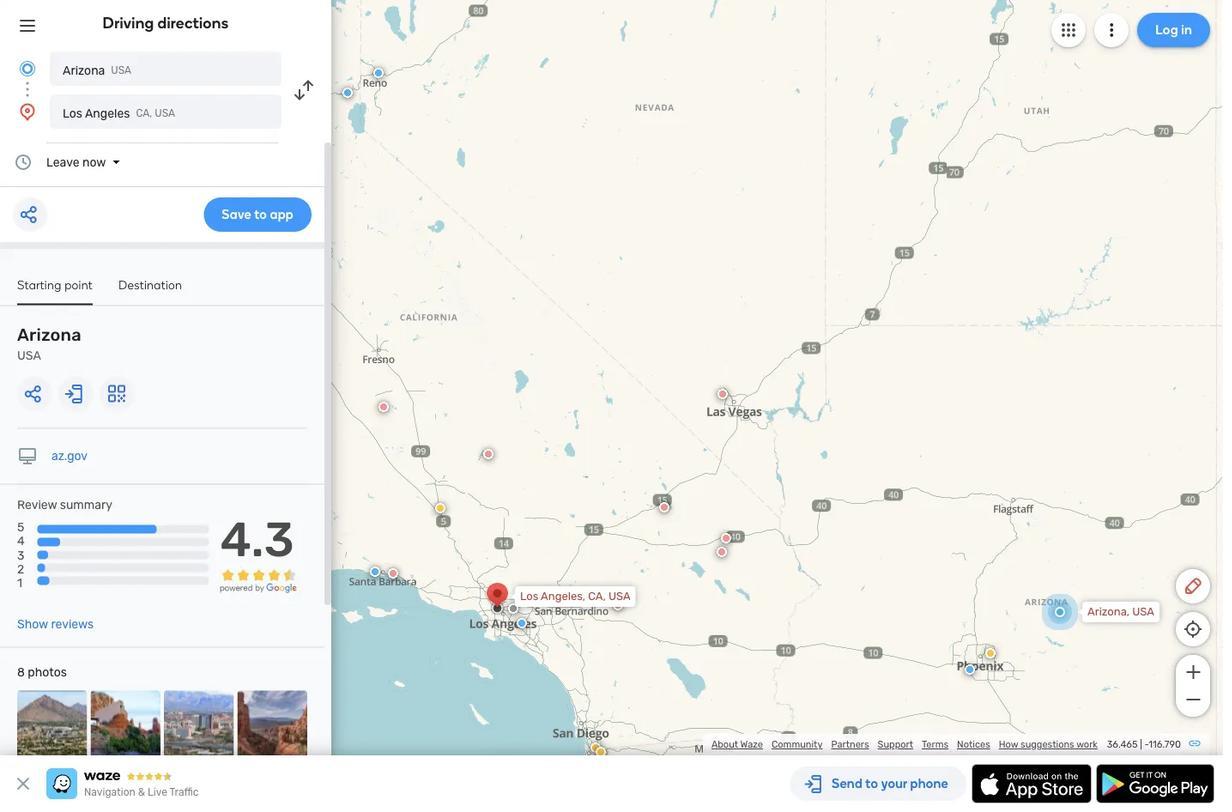 Task type: describe. For each thing, give the bounding box(es) containing it.
image 4 of arizona, [missing %{city} value] image
[[237, 691, 307, 761]]

|
[[1140, 739, 1142, 750]]

leave
[[46, 155, 79, 169]]

pencil image
[[1183, 576, 1204, 597]]

accident image
[[508, 604, 519, 614]]

community link
[[772, 739, 823, 750]]

show
[[17, 617, 48, 632]]

8
[[17, 665, 25, 680]]

starting
[[17, 277, 61, 292]]

0 horizontal spatial road closed image
[[659, 502, 670, 513]]

image 1 of arizona, [missing %{city} value] image
[[17, 691, 87, 761]]

partners
[[831, 739, 869, 750]]

destination
[[119, 277, 182, 292]]

usa right arizona, at the right
[[1133, 605, 1155, 619]]

police image
[[373, 68, 384, 78]]

2
[[17, 562, 24, 576]]

review summary
[[17, 498, 112, 512]]

now
[[82, 155, 106, 169]]

&
[[138, 786, 145, 798]]

point
[[65, 277, 93, 292]]

0 vertical spatial arizona usa
[[63, 63, 131, 77]]

arizona, usa
[[1088, 605, 1155, 619]]

traffic
[[170, 786, 199, 798]]

notices
[[957, 739, 991, 750]]

leave now
[[46, 155, 106, 169]]

ca, for angeles,
[[588, 590, 606, 603]]

los angeles, ca, usa
[[520, 590, 631, 603]]

computer image
[[17, 446, 38, 467]]

0 vertical spatial road closed image
[[718, 389, 728, 399]]

1 vertical spatial arizona usa
[[17, 325, 81, 363]]

5
[[17, 520, 24, 534]]

how suggestions work link
[[999, 739, 1098, 750]]

1 vertical spatial arizona
[[17, 325, 81, 345]]

los for angeles,
[[520, 590, 539, 603]]

arizona,
[[1088, 605, 1130, 619]]

8 photos
[[17, 665, 67, 680]]

summary
[[60, 498, 112, 512]]

how
[[999, 739, 1018, 750]]

-
[[1145, 739, 1149, 750]]

4.3
[[220, 511, 294, 568]]



Task type: vqa. For each thing, say whether or not it's contained in the screenshot.
the top 'DIRECTIONS'
no



Task type: locate. For each thing, give the bounding box(es) containing it.
waze
[[741, 739, 763, 750]]

community
[[772, 739, 823, 750]]

los left "angeles"
[[63, 106, 82, 120]]

0 vertical spatial los
[[63, 106, 82, 120]]

arizona
[[63, 63, 105, 77], [17, 325, 81, 345]]

1 vertical spatial road closed image
[[659, 502, 670, 513]]

driving directions
[[103, 14, 229, 32]]

show reviews
[[17, 617, 94, 632]]

1 horizontal spatial road closed image
[[718, 389, 728, 399]]

zoom in image
[[1183, 662, 1204, 683]]

usa down the starting point "button"
[[17, 349, 41, 363]]

driving
[[103, 14, 154, 32]]

clock image
[[13, 152, 33, 173]]

1 vertical spatial los
[[520, 590, 539, 603]]

usa right angeles, on the left bottom of page
[[609, 590, 631, 603]]

navigation & live traffic
[[84, 786, 199, 798]]

zoom out image
[[1183, 689, 1204, 710]]

terms
[[922, 739, 949, 750]]

ca, for angeles
[[136, 107, 152, 119]]

suggestions
[[1021, 739, 1075, 750]]

36.465
[[1107, 739, 1138, 750]]

angeles,
[[541, 590, 586, 603]]

about
[[712, 739, 738, 750]]

location image
[[17, 101, 38, 122]]

work
[[1077, 739, 1098, 750]]

about waze community partners support terms notices how suggestions work
[[712, 739, 1098, 750]]

road closed image
[[379, 402, 389, 412], [483, 449, 494, 459], [721, 533, 731, 543], [717, 547, 727, 557], [388, 568, 398, 579], [613, 600, 623, 610]]

about waze link
[[712, 739, 763, 750]]

terms link
[[922, 739, 949, 750]]

1 horizontal spatial los
[[520, 590, 539, 603]]

los for angeles
[[63, 106, 82, 120]]

ca,
[[136, 107, 152, 119], [588, 590, 606, 603]]

live
[[148, 786, 167, 798]]

navigation
[[84, 786, 136, 798]]

0 vertical spatial ca,
[[136, 107, 152, 119]]

los angeles ca, usa
[[63, 106, 175, 120]]

1 horizontal spatial ca,
[[588, 590, 606, 603]]

arizona usa up "angeles"
[[63, 63, 131, 77]]

starting point button
[[17, 277, 93, 305]]

4
[[17, 534, 25, 548]]

support link
[[878, 739, 913, 750]]

0 horizontal spatial los
[[63, 106, 82, 120]]

police image
[[343, 88, 353, 98], [370, 567, 380, 577], [517, 618, 527, 628], [965, 664, 975, 675]]

directions
[[158, 14, 229, 32]]

review
[[17, 498, 57, 512]]

road closed image
[[718, 389, 728, 399], [659, 502, 670, 513]]

usa right "angeles"
[[155, 107, 175, 119]]

arizona down the starting point "button"
[[17, 325, 81, 345]]

starting point
[[17, 277, 93, 292]]

arizona usa down the starting point "button"
[[17, 325, 81, 363]]

ca, right "angeles"
[[136, 107, 152, 119]]

image 3 of arizona, [missing %{city} value] image
[[164, 691, 234, 761]]

116.790
[[1149, 739, 1181, 750]]

x image
[[13, 774, 33, 794]]

1
[[17, 576, 22, 590]]

los
[[63, 106, 82, 120], [520, 590, 539, 603]]

36.465 | -116.790
[[1107, 739, 1181, 750]]

az.gov link
[[52, 449, 88, 463]]

notices link
[[957, 739, 991, 750]]

1 vertical spatial ca,
[[588, 590, 606, 603]]

image 2 of arizona, [missing %{city} value] image
[[91, 691, 161, 761]]

link image
[[1188, 737, 1202, 750]]

arizona up "angeles"
[[63, 63, 105, 77]]

ca, inside los angeles ca, usa
[[136, 107, 152, 119]]

destination button
[[119, 277, 182, 303]]

ca, right angeles, on the left bottom of page
[[588, 590, 606, 603]]

usa up los angeles ca, usa
[[111, 64, 131, 76]]

az.gov
[[52, 449, 88, 463]]

current location image
[[17, 58, 38, 79]]

0 horizontal spatial ca,
[[136, 107, 152, 119]]

reviews
[[51, 617, 94, 632]]

angeles
[[85, 106, 130, 120]]

usa
[[111, 64, 131, 76], [155, 107, 175, 119], [17, 349, 41, 363], [609, 590, 631, 603], [1133, 605, 1155, 619]]

partners link
[[831, 739, 869, 750]]

los left angeles, on the left bottom of page
[[520, 590, 539, 603]]

3
[[17, 548, 24, 562]]

arizona usa
[[63, 63, 131, 77], [17, 325, 81, 363]]

support
[[878, 739, 913, 750]]

hazard image
[[435, 503, 446, 513], [986, 648, 996, 658], [591, 743, 601, 753], [596, 747, 606, 757]]

photos
[[28, 665, 67, 680]]

5 4 3 2 1
[[17, 520, 25, 590]]

usa inside los angeles ca, usa
[[155, 107, 175, 119]]

0 vertical spatial arizona
[[63, 63, 105, 77]]



